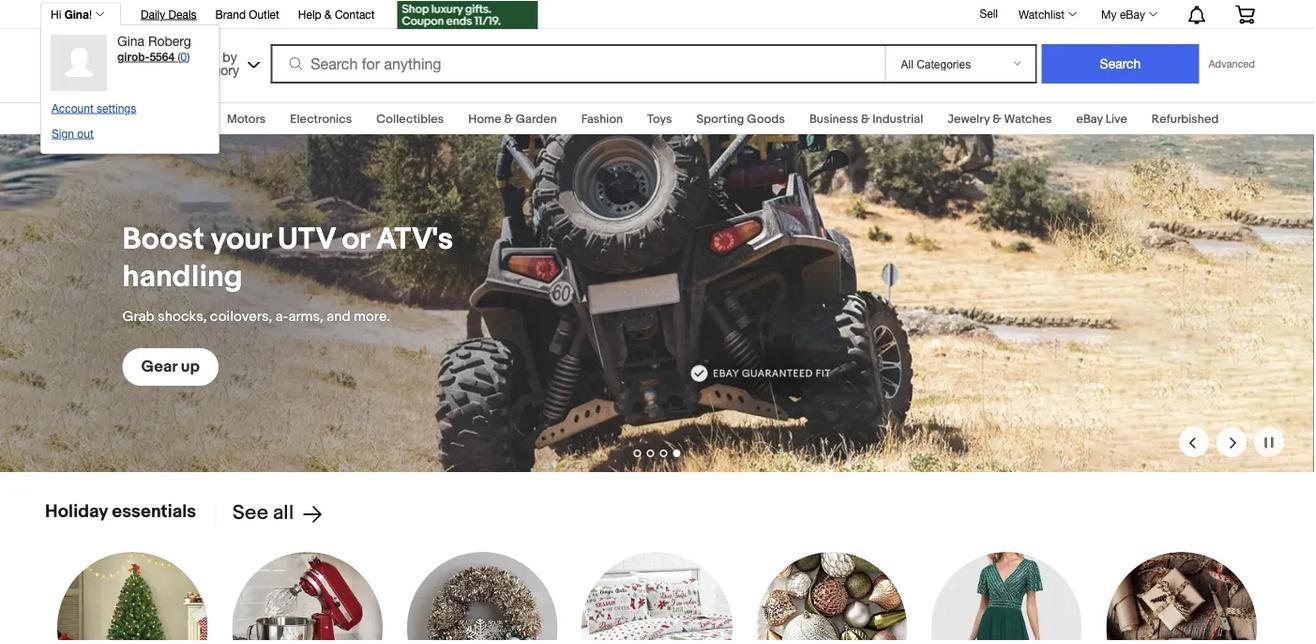 Task type: vqa. For each thing, say whether or not it's contained in the screenshot.
DEALS
yes



Task type: locate. For each thing, give the bounding box(es) containing it.
banner containing gina roberg
[[40, 0, 1270, 154]]

(
[[178, 50, 181, 63]]

live
[[1106, 112, 1128, 126]]

0 horizontal spatial gina
[[64, 8, 89, 21]]

0 horizontal spatial ebay
[[1077, 112, 1104, 126]]

&
[[325, 8, 332, 21], [504, 112, 513, 126], [862, 112, 870, 126], [993, 112, 1002, 126]]

utv
[[278, 221, 335, 258]]

!
[[89, 8, 92, 21]]

banner
[[40, 0, 1270, 154]]

1 home from the left
[[95, 112, 128, 126]]

holiday essentials link
[[45, 500, 196, 522]]

& right the jewelry
[[993, 112, 1002, 126]]

watchlist link
[[1009, 3, 1086, 25]]

settings
[[97, 101, 136, 115]]

& left garden
[[504, 112, 513, 126]]

daily deals link
[[141, 5, 197, 25]]

1 horizontal spatial ebay
[[1121, 8, 1146, 21]]

1 horizontal spatial gina
[[117, 33, 145, 49]]

account navigation
[[40, 0, 1270, 154]]

None submit
[[1042, 44, 1200, 84]]

business & industrial link
[[810, 112, 924, 126]]

& for help
[[325, 8, 332, 21]]

gear
[[141, 357, 177, 377]]

my ebay link
[[1092, 3, 1167, 25]]

garden
[[516, 112, 557, 126]]

ebay
[[1121, 8, 1146, 21], [1077, 112, 1104, 126]]

home left garden
[[469, 112, 502, 126]]

fashion link
[[582, 112, 623, 126]]

your
[[211, 221, 271, 258]]

& right help
[[325, 8, 332, 21]]

refurbished
[[1152, 112, 1220, 126]]

ebay live link
[[1077, 112, 1128, 126]]

by
[[223, 49, 237, 64]]

gina
[[64, 8, 89, 21], [117, 33, 145, 49]]

ebay inside account navigation
[[1121, 8, 1146, 21]]

1 vertical spatial gina
[[117, 33, 145, 49]]

toys link
[[648, 112, 673, 126]]

see
[[233, 501, 269, 526]]

and
[[327, 308, 351, 325]]

sporting goods
[[697, 112, 785, 126]]

fashion
[[582, 112, 623, 126]]

gina right hi
[[64, 8, 89, 21]]

industrial
[[873, 112, 924, 126]]

daily deals
[[141, 8, 197, 21]]

gina up girob-
[[117, 33, 145, 49]]

grab
[[123, 308, 155, 325]]

brand outlet
[[215, 8, 280, 21]]

collectibles
[[377, 112, 444, 126]]

1 horizontal spatial home
[[469, 112, 502, 126]]

& inside account navigation
[[325, 8, 332, 21]]

0 horizontal spatial home
[[95, 112, 128, 126]]

motors
[[227, 112, 266, 126]]

gina roberg girob-5564 ( 0 )
[[117, 33, 191, 63]]

help & contact link
[[298, 5, 375, 25]]

more.
[[354, 308, 391, 325]]

roberg
[[148, 33, 191, 49]]

0 vertical spatial ebay
[[1121, 8, 1146, 21]]

& right business
[[862, 112, 870, 126]]

home right account
[[95, 112, 128, 126]]

jewelry & watches
[[948, 112, 1053, 126]]

sign out
[[52, 127, 94, 140]]

coilovers,
[[210, 308, 272, 325]]

handling
[[123, 259, 243, 295]]

0 vertical spatial gina
[[64, 8, 89, 21]]

account settings link
[[52, 101, 136, 115]]

girob-
[[117, 50, 150, 63]]

ebay right my
[[1121, 8, 1146, 21]]

Search for anything text field
[[273, 46, 882, 82]]

holiday
[[45, 500, 108, 522]]

ebay left live
[[1077, 112, 1104, 126]]

home
[[95, 112, 128, 126], [469, 112, 502, 126]]

outlet
[[249, 8, 280, 21]]

ebay live
[[1077, 112, 1128, 126]]

2 home from the left
[[469, 112, 502, 126]]

refurbished link
[[1152, 112, 1220, 126]]

home & garden
[[469, 112, 557, 126]]

jewelry & watches link
[[948, 112, 1053, 126]]

help
[[298, 8, 322, 21]]



Task type: describe. For each thing, give the bounding box(es) containing it.
sell
[[980, 7, 999, 20]]

& for jewelry
[[993, 112, 1002, 126]]

0 link
[[181, 50, 187, 63]]

boost
[[123, 221, 204, 258]]

business & industrial
[[810, 112, 924, 126]]

atv's
[[376, 221, 453, 258]]

account settings
[[52, 101, 136, 115]]

boost your utv or atv's handling link
[[123, 221, 495, 296]]

& for home
[[504, 112, 513, 126]]

0
[[181, 50, 187, 63]]

advanced link
[[1200, 45, 1265, 83]]

hi
[[51, 8, 61, 21]]

sign out link
[[52, 127, 94, 140]]

jewelry
[[948, 112, 990, 126]]

collectibles link
[[377, 112, 444, 126]]

advanced
[[1209, 58, 1256, 70]]

1 vertical spatial ebay
[[1077, 112, 1104, 126]]

home for home & garden
[[469, 112, 502, 126]]

all
[[273, 501, 294, 526]]

see all link
[[215, 501, 324, 526]]

gina inside gina roberg girob-5564 ( 0 )
[[117, 33, 145, 49]]

a-
[[276, 308, 289, 325]]

boost your utv or atv's handling
[[123, 221, 453, 295]]

shop by category button
[[180, 42, 264, 82]]

holiday essentials
[[45, 500, 196, 522]]

my
[[1102, 8, 1117, 21]]

sporting goods link
[[697, 112, 785, 126]]

5564
[[150, 50, 175, 63]]

brand outlet link
[[215, 5, 280, 25]]

see all
[[233, 501, 294, 526]]

essentials
[[112, 500, 196, 522]]

sell link
[[972, 7, 1007, 20]]

watches
[[1005, 112, 1053, 126]]

watchlist
[[1019, 8, 1065, 21]]

daily
[[141, 8, 165, 21]]

home for home
[[95, 112, 128, 126]]

grab shocks, coilovers, a-arms, and more.
[[123, 308, 391, 325]]

gear up
[[141, 357, 200, 377]]

help & contact
[[298, 8, 375, 21]]

sign
[[52, 127, 74, 140]]

motors link
[[227, 112, 266, 126]]

electronics
[[290, 112, 352, 126]]

arms,
[[289, 308, 324, 325]]

my ebay
[[1102, 8, 1146, 21]]

girob-5564 link
[[117, 50, 178, 63]]

gear up link
[[123, 348, 219, 386]]

or
[[342, 221, 370, 258]]

)
[[187, 50, 190, 63]]

& for business
[[862, 112, 870, 126]]

get the coupon image
[[398, 1, 538, 29]]

goods
[[747, 112, 785, 126]]

profile picture - gina image
[[51, 35, 107, 91]]

deals
[[169, 8, 197, 21]]

brand
[[215, 8, 246, 21]]

out
[[77, 127, 94, 140]]

shocks,
[[158, 308, 207, 325]]

shop by category
[[188, 49, 239, 77]]

contact
[[335, 8, 375, 21]]

up
[[181, 357, 200, 377]]

electronics link
[[290, 112, 352, 126]]

account
[[52, 101, 94, 115]]

your shopping cart image
[[1235, 5, 1257, 24]]

category
[[188, 62, 239, 77]]

toys
[[648, 112, 673, 126]]

business
[[810, 112, 859, 126]]

sporting
[[697, 112, 745, 126]]

hi gina !
[[51, 8, 92, 21]]

shop
[[188, 49, 219, 64]]

home & garden link
[[469, 112, 557, 126]]



